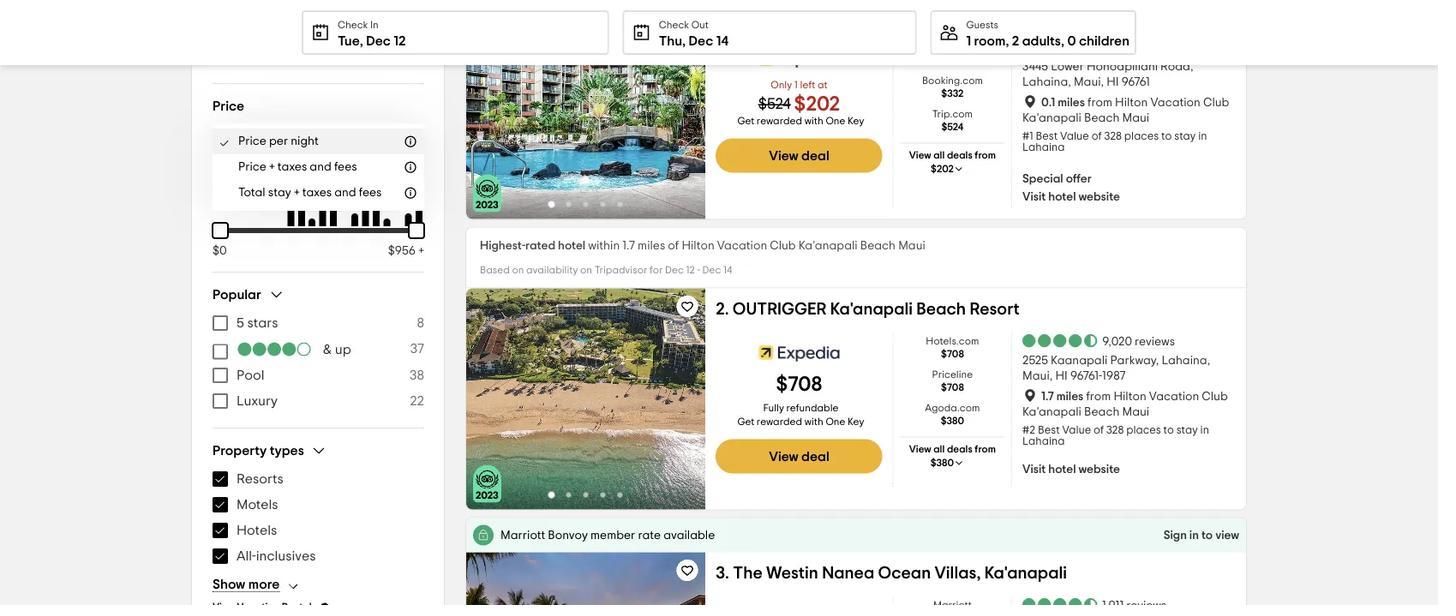 Task type: describe. For each thing, give the bounding box(es) containing it.
view all deals from $202
[[910, 151, 996, 175]]

2525 kaanapali parkway ,
[[1023, 355, 1162, 367]]

, inside 3,524 reviews 3445 lower honoapiilani road , lahaina, maui, hi 96761
[[1191, 61, 1194, 73]]

stay for 2. outrigger ka'anapali beach resort
[[1177, 425, 1198, 436]]

12x inside pay up to 12x get rewarded with one key
[[716, 164, 731, 175]]

0 vertical spatial with
[[305, 50, 330, 63]]

sign in to view button
[[1164, 528, 1240, 543]]

key inside fully refundable pay up to 12x get rewarded with one key
[[848, 417, 865, 427]]

priceline
[[933, 370, 973, 380]]

+ for price
[[269, 161, 275, 173]]

types
[[270, 444, 304, 458]]

$524 inside $524 $202
[[759, 96, 791, 112]]

popular
[[213, 288, 261, 302]]

beach up #2 best value of 328 places to stay in lahaina
[[1085, 406, 1120, 418]]

2.
[[716, 301, 729, 318]]

0 horizontal spatial and
[[310, 161, 332, 173]]

9,020
[[1103, 336, 1133, 348]]

3,524 reviews 3445 lower honoapiilani road , lahaina, maui, hi 96761
[[1023, 42, 1194, 88]]

40%
[[482, 6, 502, 17]]

$708 for hotels.com
[[941, 349, 965, 360]]

hotels.com $202
[[926, 42, 980, 66]]

based
[[480, 265, 510, 276]]

priceline $708
[[933, 370, 973, 393]]

club for 2. outrigger ka'anapali beach resort
[[1202, 391, 1228, 403]]

38
[[410, 369, 424, 382]]

only
[[771, 80, 792, 90]]

road
[[1161, 61, 1191, 73]]

1 vertical spatial 1.7
[[1042, 391, 1054, 403]]

beach up 2. outrigger ka'anapali beach resort link
[[861, 240, 896, 252]]

only 1 left at
[[771, 80, 828, 90]]

outrigger
[[733, 301, 827, 318]]

deals for shores
[[947, 151, 973, 161]]

0
[[1068, 34, 1076, 48]]

3,524
[[1103, 42, 1131, 54]]

westin
[[767, 565, 819, 582]]

all-
[[237, 550, 256, 563]]

from hilton vacation club ka'anapali beach maui for 2. outrigger ka'anapali beach resort
[[1023, 391, 1228, 418]]

hotel inside special offer visit hotel website
[[1049, 191, 1077, 203]]

0 horizontal spatial kaanapali
[[778, 6, 858, 24]]

1 horizontal spatial and
[[335, 187, 356, 199]]

website inside special offer visit hotel website
[[1079, 191, 1121, 203]]

to inside pay up to 12x get rewarded with one key
[[716, 151, 726, 161]]

pay inside pay up to 12x get rewarded with one key
[[720, 123, 737, 133]]

beach up hotels.com $708
[[917, 301, 966, 318]]

guests 1 room , 2 adults , 0 children
[[967, 20, 1130, 48]]

needed
[[338, 24, 386, 38]]

in
[[370, 20, 379, 30]]

with inside fully refundable pay up to 12x get rewarded with one key
[[805, 417, 824, 427]]

1 vertical spatial 14
[[724, 265, 733, 276]]

booking.com $332
[[923, 76, 983, 99]]

fully
[[764, 403, 784, 414]]

rewarded inside pay up to 12x get rewarded with one key
[[757, 116, 803, 127]]

$956 +
[[388, 245, 424, 257]]

$0
[[213, 245, 227, 257]]

hotels
[[237, 524, 277, 538]]

honoapiilani
[[1087, 61, 1158, 73]]

special
[[333, 50, 379, 63]]

rated
[[526, 240, 556, 252]]

inclusives
[[256, 550, 316, 563]]

up inside fully refundable pay up to 12x get rewarded with one key
[[716, 431, 728, 441]]

5
[[237, 316, 244, 330]]

lahaina, maui, hi 96761-1987
[[1023, 355, 1211, 382]]

view down fully
[[769, 450, 799, 463]]

1 vertical spatial vacation
[[717, 240, 768, 252]]

parkway
[[1111, 355, 1157, 367]]

reviews for 3,524
[[1133, 42, 1173, 54]]

from inside view all deals from $202
[[975, 151, 996, 161]]

luxury
[[237, 394, 278, 408]]

2 website from the top
[[1079, 463, 1121, 475]]

stay for 1. aston kaanapali shores
[[1175, 131, 1196, 142]]

in for 1. aston kaanapali shores
[[1199, 131, 1208, 142]]

miles for 1. aston kaanapali shores
[[1058, 96, 1085, 108]]

9,020 reviews link
[[1103, 336, 1176, 349]]

agoda.com $380
[[925, 403, 980, 427]]

highest-rated hotel within 1.7 miles of hilton vacation club ka'anapali beach maui
[[480, 240, 926, 252]]

2 expedia.com image from the top
[[759, 337, 840, 371]]

1 for room
[[967, 34, 972, 48]]

$524 inside trip.com $524
[[942, 122, 964, 133]]

stars
[[247, 316, 278, 330]]

hotels.com for beach
[[926, 337, 980, 347]]

hi inside 'lahaina, maui, hi 96761-1987'
[[1056, 370, 1068, 382]]

1 vertical spatial hilton
[[682, 240, 715, 252]]

best for 2. outrigger ka'anapali beach resort
[[1038, 425, 1060, 436]]

get inside pay up to 12x get rewarded with one key
[[738, 116, 755, 127]]

maui for shores
[[1123, 112, 1150, 124]]

1 horizontal spatial kaanapali
[[1051, 355, 1108, 367]]

12x inside fully refundable pay up to 12x get rewarded with one key
[[716, 458, 731, 469]]

9,020 reviews
[[1103, 336, 1176, 348]]

&
[[323, 343, 332, 357]]

, left 2
[[1006, 34, 1010, 48]]

more
[[248, 578, 280, 592]]

1 vertical spatial of
[[668, 240, 679, 252]]

all for beach
[[934, 445, 945, 455]]

1 vertical spatial club
[[770, 240, 796, 252]]

2. outrigger ka'anapali beach resort
[[716, 301, 1020, 318]]

villas,
[[935, 565, 981, 582]]

up for pay
[[716, 137, 728, 147]]

total
[[238, 187, 266, 199]]

$524 $202
[[759, 94, 840, 115]]

$202 inside view all deals from $202
[[931, 164, 954, 175]]

view deal for aston
[[769, 149, 830, 163]]

3. the westin nanea ocean villas, ka'anapali link
[[716, 565, 1068, 582]]

to inside sign in to view button
[[1202, 529, 1213, 542]]

within
[[588, 240, 620, 252]]

3.
[[716, 565, 730, 582]]

total stay + taxes and fees
[[238, 187, 382, 199]]

4.0 of 5 bubbles image
[[237, 343, 312, 356]]

out
[[692, 20, 709, 30]]

-
[[698, 265, 700, 276]]

2 vertical spatial hotel
[[1049, 463, 1077, 475]]

pay inside fully refundable pay up to 12x get rewarded with one key
[[720, 417, 737, 427]]

#1 best value of 328 places to stay in lahaina
[[1023, 131, 1208, 153]]

ocean
[[878, 565, 931, 582]]

properties with special offers
[[237, 50, 418, 63]]

3445
[[1023, 61, 1049, 73]]

2 visit from the top
[[1023, 463, 1046, 475]]

no prepayment needed
[[237, 24, 386, 38]]

children
[[1079, 34, 1130, 48]]

lahaina, inside 3,524 reviews 3445 lower honoapiilani road , lahaina, maui, hi 96761
[[1023, 76, 1072, 88]]

hilton for 1. aston kaanapali shores
[[1116, 96, 1148, 108]]

5 stars
[[237, 316, 278, 330]]

view down $524 $202
[[769, 149, 799, 163]]

resorts
[[237, 472, 284, 486]]

dec inside "check out thu, dec 14"
[[689, 34, 714, 48]]

show
[[213, 578, 246, 592]]

dec inside check in tue, dec 12
[[366, 34, 391, 48]]

menu containing 5 stars
[[213, 310, 424, 414]]

marriott
[[501, 529, 546, 542]]

available
[[664, 529, 715, 542]]

1.7 miles
[[1042, 391, 1084, 403]]

properties
[[237, 50, 302, 63]]

view all deals from $380
[[910, 445, 996, 469]]

check for tue,
[[338, 20, 368, 30]]

guests
[[967, 20, 999, 30]]

miles for 2. outrigger ka'anapali beach resort
[[1057, 391, 1084, 403]]

places for 1. aston kaanapali shores
[[1125, 131, 1159, 142]]



Task type: locate. For each thing, give the bounding box(es) containing it.
rewarded inside fully refundable pay up to 12x get rewarded with one key
[[757, 417, 803, 427]]

2 lahaina from the top
[[1023, 436, 1065, 447]]

check
[[338, 20, 368, 30], [659, 20, 689, 30]]

$202 for $524 $202
[[794, 94, 840, 115]]

dec right -
[[703, 265, 721, 276]]

club
[[1204, 96, 1230, 108], [770, 240, 796, 252], [1202, 391, 1228, 403]]

trip.com
[[933, 109, 973, 120]]

1 vertical spatial hotel
[[558, 240, 586, 252]]

nanea
[[822, 565, 875, 582]]

hotel down #2 best value of 328 places to stay in lahaina
[[1049, 463, 1077, 475]]

aston kaanapali shores in maui image
[[466, 0, 706, 219], [466, 0, 706, 219]]

for
[[650, 265, 663, 276]]

0 vertical spatial maui
[[1123, 112, 1150, 124]]

one inside pay up to 12x get rewarded with one key
[[826, 116, 846, 127]]

0 horizontal spatial $524
[[759, 96, 791, 112]]

1 vertical spatial taxes
[[302, 187, 332, 199]]

1 vertical spatial hi
[[1056, 370, 1068, 382]]

$202
[[941, 55, 964, 66], [794, 94, 840, 115], [931, 164, 954, 175]]

1. aston kaanapali shores link
[[716, 6, 914, 24]]

1 for left
[[795, 80, 798, 90]]

the
[[733, 565, 763, 582]]

1 vertical spatial get
[[738, 417, 755, 427]]

show more button
[[213, 576, 307, 594]]

2 deals from the top
[[947, 445, 973, 455]]

key
[[848, 116, 865, 127], [848, 417, 865, 427]]

stay
[[1175, 131, 1196, 142], [268, 187, 291, 199], [1177, 425, 1198, 436]]

view deal for outrigger
[[769, 450, 830, 463]]

hilton for 2. outrigger ka'anapali beach resort
[[1114, 391, 1147, 403]]

with down no prepayment needed
[[305, 50, 330, 63]]

0 vertical spatial +
[[269, 161, 275, 173]]

hilton up -
[[682, 240, 715, 252]]

0 vertical spatial best
[[1036, 131, 1058, 142]]

lahaina, down 3445
[[1023, 76, 1072, 88]]

0 vertical spatial stay
[[1175, 131, 1196, 142]]

2 hotels.com from the top
[[926, 337, 980, 347]]

$708 for priceline
[[941, 383, 965, 393]]

view deal button for aston
[[716, 139, 883, 173]]

check for thu,
[[659, 20, 689, 30]]

to
[[1162, 131, 1172, 142], [716, 151, 726, 161], [1164, 425, 1175, 436], [716, 445, 726, 455], [1202, 529, 1213, 542]]

check inside "check out thu, dec 14"
[[659, 20, 689, 30]]

0 vertical spatial 1.7
[[623, 240, 635, 252]]

of inside #2 best value of 328 places to stay in lahaina
[[1094, 425, 1104, 436]]

0 vertical spatial view deal button
[[716, 139, 883, 173]]

1 vertical spatial view deal
[[769, 450, 830, 463]]

of up offer
[[1092, 131, 1102, 142]]

best right the #1
[[1036, 131, 1058, 142]]

lahaina for 1. aston kaanapali shores
[[1023, 142, 1065, 153]]

all inside view all deals from $202
[[934, 151, 945, 161]]

no
[[237, 24, 255, 38]]

expedia.com image
[[759, 42, 840, 77], [759, 337, 840, 371]]

#1
[[1023, 131, 1034, 142]]

0 vertical spatial fees
[[334, 161, 357, 173]]

1 inside guests 1 room , 2 adults , 0 children
[[967, 34, 972, 48]]

1 horizontal spatial maui,
[[1074, 76, 1105, 88]]

1 key from the top
[[848, 116, 865, 127]]

0 vertical spatial menu
[[213, 0, 424, 69]]

1 vertical spatial website
[[1079, 463, 1121, 475]]

room
[[974, 34, 1006, 48]]

to inside #1 best value of 328 places to stay in lahaina
[[1162, 131, 1172, 142]]

1 left the left
[[795, 80, 798, 90]]

1 all from the top
[[934, 151, 945, 161]]

2 pay from the top
[[720, 417, 737, 427]]

2 all from the top
[[934, 445, 945, 455]]

up for &
[[335, 343, 351, 357]]

+ up total stay + taxes and fees
[[269, 161, 275, 173]]

from
[[1088, 96, 1113, 108], [975, 151, 996, 161], [1087, 391, 1112, 403], [975, 445, 996, 455]]

ka'anapali
[[1023, 112, 1082, 124], [799, 240, 858, 252], [831, 301, 913, 318], [1023, 406, 1082, 418], [985, 565, 1068, 582]]

minimum price slider
[[201, 212, 239, 250]]

1 vertical spatial lahaina
[[1023, 436, 1065, 447]]

$708 up priceline on the right bottom of page
[[941, 349, 965, 360]]

0 vertical spatial $380
[[941, 416, 965, 427]]

0 vertical spatial kaanapali
[[778, 6, 858, 24]]

deal down refundable
[[802, 450, 830, 463]]

1 horizontal spatial hi
[[1107, 76, 1119, 88]]

lahaina
[[1023, 142, 1065, 153], [1023, 436, 1065, 447]]

price + taxes and fees
[[238, 161, 357, 173]]

lahaina inside #2 best value of 328 places to stay in lahaina
[[1023, 436, 1065, 447]]

maui, down 2525
[[1023, 370, 1053, 382]]

0 vertical spatial value
[[1061, 131, 1090, 142]]

from hilton vacation club ka'anapali beach maui down the "96761"
[[1023, 96, 1230, 124]]

lahaina, inside 'lahaina, maui, hi 96761-1987'
[[1162, 355, 1211, 367]]

of for 2. outrigger ka'anapali beach resort
[[1094, 425, 1104, 436]]

0 vertical spatial in
[[1199, 131, 1208, 142]]

dec
[[366, 34, 391, 48], [689, 34, 714, 48], [665, 265, 684, 276], [703, 265, 721, 276]]

hilton down 1987
[[1114, 391, 1147, 403]]

deals for beach
[[947, 445, 973, 455]]

0 vertical spatial lahaina
[[1023, 142, 1065, 153]]

kaanapali up 96761-
[[1051, 355, 1108, 367]]

deals
[[947, 151, 973, 161], [947, 445, 973, 455]]

all
[[934, 151, 945, 161], [934, 445, 945, 455]]

0 horizontal spatial check
[[338, 20, 368, 30]]

2
[[1013, 34, 1020, 48]]

key inside pay up to 12x get rewarded with one key
[[848, 116, 865, 127]]

1 horizontal spatial +
[[294, 187, 300, 199]]

maui, inside 3,524 reviews 3445 lower honoapiilani road , lahaina, maui, hi 96761
[[1074, 76, 1105, 88]]

maui,
[[1074, 76, 1105, 88], [1023, 370, 1053, 382]]

places
[[1125, 131, 1159, 142], [1127, 425, 1161, 436]]

+ for $956
[[419, 245, 424, 257]]

tue,
[[338, 34, 363, 48]]

website down #2 best value of 328 places to stay in lahaina
[[1079, 463, 1121, 475]]

96761
[[1122, 76, 1151, 88]]

$708 inside hotels.com $708
[[941, 349, 965, 360]]

deal for ka'anapali
[[802, 450, 830, 463]]

club for 1. aston kaanapali shores
[[1204, 96, 1230, 108]]

1 visit from the top
[[1023, 191, 1046, 203]]

places down the "96761"
[[1125, 131, 1159, 142]]

0 vertical spatial taxes
[[278, 161, 307, 173]]

1 expedia.com image from the top
[[759, 42, 840, 77]]

hotel down offer
[[1049, 191, 1077, 203]]

1 vertical spatial reviews
[[1135, 336, 1176, 348]]

#2 best value of 328 places to stay in lahaina
[[1023, 425, 1210, 447]]

2 from hilton vacation club ka'anapali beach maui from the top
[[1023, 391, 1228, 418]]

of right within
[[668, 240, 679, 252]]

motels
[[237, 498, 278, 512]]

visit inside special offer visit hotel website
[[1023, 191, 1046, 203]]

adults
[[1023, 34, 1061, 48]]

from hilton vacation club ka'anapali beach maui for 1. aston kaanapali shores
[[1023, 96, 1230, 124]]

lahaina inside #1 best value of 328 places to stay in lahaina
[[1023, 142, 1065, 153]]

0 vertical spatial $524
[[759, 96, 791, 112]]

expedia.com image up only 1 left at
[[759, 42, 840, 77]]

328 inside #1 best value of 328 places to stay in lahaina
[[1105, 131, 1122, 142]]

places for 2. outrigger ka'anapali beach resort
[[1127, 425, 1161, 436]]

1.7 down 2525
[[1042, 391, 1054, 403]]

prepayment
[[258, 24, 335, 38]]

visit down special
[[1023, 191, 1046, 203]]

2 vertical spatial menu
[[213, 466, 424, 569]]

view deal down refundable
[[769, 450, 830, 463]]

deal down $524 $202
[[802, 149, 830, 163]]

1 vertical spatial miles
[[638, 240, 666, 252]]

lahaina up visit hotel website
[[1023, 436, 1065, 447]]

$956
[[388, 245, 416, 257]]

expedia.com image down outrigger
[[759, 337, 840, 371]]

stay inside #1 best value of 328 places to stay in lahaina
[[1175, 131, 1196, 142]]

2 vertical spatial hilton
[[1114, 391, 1147, 403]]

one down refundable
[[826, 417, 846, 427]]

dec right for
[[665, 265, 684, 276]]

1 vertical spatial fees
[[359, 187, 382, 199]]

328 inside #2 best value of 328 places to stay in lahaina
[[1107, 425, 1124, 436]]

miles right the 0.1
[[1058, 96, 1085, 108]]

view inside 'view all deals from $380'
[[910, 445, 932, 455]]

1 vertical spatial 12
[[686, 265, 695, 276]]

offer
[[1066, 173, 1092, 185]]

3. the westin nanea ocean villas, ka'anapali
[[716, 565, 1068, 582]]

at
[[818, 80, 828, 90]]

offers
[[382, 50, 418, 63]]

value for 2. outrigger ka'anapali beach resort
[[1063, 425, 1092, 436]]

$708 up refundable
[[776, 374, 823, 395]]

with down refundable
[[805, 417, 824, 427]]

+ right $956
[[419, 245, 424, 257]]

deals inside view all deals from $202
[[947, 151, 973, 161]]

in inside #2 best value of 328 places to stay in lahaina
[[1201, 425, 1210, 436]]

hi down honoapiilani
[[1107, 76, 1119, 88]]

1 vertical spatial best
[[1038, 425, 1060, 436]]

vacation
[[1151, 96, 1201, 108], [717, 240, 768, 252], [1150, 391, 1200, 403]]

1 vertical spatial expedia.com image
[[759, 337, 840, 371]]

0 vertical spatial group
[[213, 286, 424, 414]]

0.1
[[1042, 96, 1056, 108]]

, right honoapiilani
[[1191, 61, 1194, 73]]

2023 link
[[466, 289, 706, 510]]

vacation down road
[[1151, 96, 1201, 108]]

places inside #1 best value of 328 places to stay in lahaina
[[1125, 131, 1159, 142]]

1 horizontal spatial lahaina,
[[1162, 355, 1211, 367]]

agoda.com
[[925, 403, 980, 414]]

hotels.com up booking.com
[[926, 42, 980, 53]]

2525
[[1023, 355, 1049, 367]]

1 vertical spatial key
[[848, 417, 865, 427]]

$202 down trip.com $524 at the top of page
[[931, 164, 954, 175]]

22
[[410, 394, 424, 408]]

deals inside 'view all deals from $380'
[[947, 445, 973, 455]]

group containing property types
[[213, 442, 424, 594]]

value inside #2 best value of 328 places to stay in lahaina
[[1063, 425, 1092, 436]]

property
[[213, 444, 267, 458]]

0 vertical spatial 328
[[1105, 131, 1122, 142]]

refundable
[[787, 403, 839, 414]]

2 12x from the top
[[716, 458, 731, 469]]

in inside button
[[1190, 529, 1199, 542]]

miles up for
[[638, 240, 666, 252]]

1 vertical spatial from hilton vacation club ka'anapali beach maui
[[1023, 391, 1228, 418]]

hilton down the "96761"
[[1116, 96, 1148, 108]]

1 vertical spatial all
[[934, 445, 945, 455]]

rewarded down $524 $202
[[757, 116, 803, 127]]

kaanapali
[[778, 6, 858, 24], [1051, 355, 1108, 367]]

member
[[591, 529, 636, 542]]

best right #2
[[1038, 425, 1060, 436]]

1 deal from the top
[[802, 149, 830, 163]]

2 view deal button from the top
[[716, 439, 883, 474]]

1.7 right within
[[623, 240, 635, 252]]

328 for 2. outrigger ka'anapali beach resort
[[1107, 425, 1124, 436]]

maui, down 'lower'
[[1074, 76, 1105, 88]]

1 vertical spatial deal
[[802, 450, 830, 463]]

14 inside "check out thu, dec 14"
[[716, 34, 729, 48]]

fully refundable pay up to 12x get rewarded with one key
[[716, 403, 865, 469]]

up inside menu
[[335, 343, 351, 357]]

$708
[[941, 349, 965, 360], [776, 374, 823, 395], [941, 383, 965, 393]]

0 vertical spatial maui,
[[1074, 76, 1105, 88]]

view deal down $524 $202
[[769, 149, 830, 163]]

of for 1. aston kaanapali shores
[[1092, 131, 1102, 142]]

to inside fully refundable pay up to 12x get rewarded with one key
[[716, 445, 726, 455]]

rewarded
[[757, 116, 803, 127], [757, 417, 803, 427]]

lower
[[1051, 61, 1085, 73]]

$380 down the agoda.com $380
[[931, 458, 954, 469]]

12 up offers
[[394, 34, 406, 48]]

maui
[[1123, 112, 1150, 124], [899, 240, 926, 252], [1123, 406, 1150, 418]]

$708 inside priceline $708
[[941, 383, 965, 393]]

beach
[[1085, 112, 1120, 124], [861, 240, 896, 252], [917, 301, 966, 318], [1085, 406, 1120, 418]]

1 vertical spatial visit
[[1023, 463, 1046, 475]]

based on availability on tripadvisor for dec 12 - dec 14
[[480, 265, 733, 276]]

kaanapali right aston
[[778, 6, 858, 24]]

from inside 'view all deals from $380'
[[975, 445, 996, 455]]

0 vertical spatial and
[[310, 161, 332, 173]]

1 vertical spatial in
[[1201, 425, 1210, 436]]

$202 for hotels.com $202
[[941, 55, 964, 66]]

$202 up booking.com
[[941, 55, 964, 66]]

vacation for 2. outrigger ka'anapali beach resort
[[1150, 391, 1200, 403]]

1 on from the left
[[512, 265, 524, 276]]

1 one from the top
[[826, 116, 846, 127]]

hi up the 1.7 miles
[[1056, 370, 1068, 382]]

0 vertical spatial website
[[1079, 191, 1121, 203]]

maui up 2. outrigger ka'anapali beach resort link
[[899, 240, 926, 252]]

1 horizontal spatial 12
[[686, 265, 695, 276]]

$380 inside the agoda.com $380
[[941, 416, 965, 427]]

value inside #1 best value of 328 places to stay in lahaina
[[1061, 131, 1090, 142]]

availability
[[526, 265, 578, 276]]

2 vertical spatial up
[[716, 431, 728, 441]]

in inside #1 best value of 328 places to stay in lahaina
[[1199, 131, 1208, 142]]

, left the 0 on the right of page
[[1061, 34, 1065, 48]]

rate
[[638, 529, 661, 542]]

2 rewarded from the top
[[757, 417, 803, 427]]

check up "thu,"
[[659, 20, 689, 30]]

$708 down priceline on the right bottom of page
[[941, 383, 965, 393]]

0 vertical spatial hi
[[1107, 76, 1119, 88]]

0.1 miles
[[1042, 96, 1085, 108]]

up
[[716, 137, 728, 147], [335, 343, 351, 357], [716, 431, 728, 441]]

0 vertical spatial pay
[[720, 123, 737, 133]]

visit down #2
[[1023, 463, 1046, 475]]

view inside view all deals from $202
[[910, 151, 932, 161]]

0 vertical spatial 12
[[394, 34, 406, 48]]

8
[[417, 316, 424, 330]]

0 vertical spatial visit
[[1023, 191, 1046, 203]]

best for 1. aston kaanapali shores
[[1036, 131, 1058, 142]]

fees
[[334, 161, 357, 173], [359, 187, 382, 199]]

2 vertical spatial of
[[1094, 425, 1104, 436]]

in for 2. outrigger ka'anapali beach resort
[[1201, 425, 1210, 436]]

view down the agoda.com $380
[[910, 445, 932, 455]]

2 vertical spatial in
[[1190, 529, 1199, 542]]

1 group from the top
[[213, 286, 424, 414]]

view deal button down $524 $202
[[716, 139, 883, 173]]

328 down the "96761"
[[1105, 131, 1122, 142]]

view deal button
[[716, 139, 883, 173], [716, 439, 883, 474]]

0 horizontal spatial hi
[[1056, 370, 1068, 382]]

menu containing no prepayment needed
[[213, 0, 424, 69]]

328 down 1987
[[1107, 425, 1124, 436]]

places inside #2 best value of 328 places to stay in lahaina
[[1127, 425, 1161, 436]]

1 vertical spatial menu
[[213, 310, 424, 414]]

2 get from the top
[[738, 417, 755, 427]]

taxes down price + taxes and fees
[[302, 187, 332, 199]]

sign in to view
[[1164, 529, 1240, 542]]

1 view deal from the top
[[769, 149, 830, 163]]

0 vertical spatial deal
[[802, 149, 830, 163]]

1 rewarded from the top
[[757, 116, 803, 127]]

on right based
[[512, 265, 524, 276]]

hotels.com $708
[[926, 337, 980, 360]]

menu
[[213, 0, 424, 69], [213, 310, 424, 414], [213, 466, 424, 569]]

of up visit hotel website
[[1094, 425, 1104, 436]]

0 horizontal spatial fees
[[334, 161, 357, 173]]

price per night
[[222, 133, 302, 145], [238, 135, 319, 147]]

$202 inside hotels.com $202
[[941, 55, 964, 66]]

miles down 96761-
[[1057, 391, 1084, 403]]

0 vertical spatial view deal
[[769, 149, 830, 163]]

1 hotels.com from the top
[[926, 42, 980, 53]]

all for shores
[[934, 151, 945, 161]]

hilton
[[1116, 96, 1148, 108], [682, 240, 715, 252], [1114, 391, 1147, 403]]

14 down 1. at the top of page
[[716, 34, 729, 48]]

1 lahaina from the top
[[1023, 142, 1065, 153]]

1 vertical spatial $524
[[942, 122, 964, 133]]

2 menu from the top
[[213, 310, 424, 414]]

+ down price + taxes and fees
[[294, 187, 300, 199]]

view down booking.com $332
[[910, 151, 932, 161]]

group containing popular
[[213, 286, 424, 414]]

than
[[524, 6, 545, 17]]

the westin nanea ocean villas, ka'anapali in maui image
[[466, 553, 706, 605], [466, 553, 706, 605]]

view deal button for outrigger
[[716, 439, 883, 474]]

$380 inside 'view all deals from $380'
[[931, 458, 954, 469]]

lahaina, down 9,020 reviews link at bottom right
[[1162, 355, 1211, 367]]

40% less than usual
[[482, 6, 572, 17]]

1 vertical spatial value
[[1063, 425, 1092, 436]]

2 deal from the top
[[802, 450, 830, 463]]

1 vertical spatial one
[[826, 417, 846, 427]]

1 vertical spatial stay
[[268, 187, 291, 199]]

1 horizontal spatial fees
[[359, 187, 382, 199]]

get inside fully refundable pay up to 12x get rewarded with one key
[[738, 417, 755, 427]]

1 vertical spatial maui,
[[1023, 370, 1053, 382]]

, down 9,020 reviews link at bottom right
[[1157, 355, 1160, 367]]

bonvoy
[[548, 529, 588, 542]]

1 get from the top
[[738, 116, 755, 127]]

beach up #1 best value of 328 places to stay in lahaina
[[1085, 112, 1120, 124]]

1 vertical spatial maui
[[899, 240, 926, 252]]

best inside #2 best value of 328 places to stay in lahaina
[[1038, 425, 1060, 436]]

resort
[[970, 301, 1020, 318]]

0 horizontal spatial maui,
[[1023, 370, 1053, 382]]

sign
[[1164, 529, 1187, 542]]

$202 down at
[[794, 94, 840, 115]]

1 vertical spatial 12x
[[716, 458, 731, 469]]

reviews for 9,020
[[1135, 336, 1176, 348]]

0 vertical spatial miles
[[1058, 96, 1085, 108]]

one inside fully refundable pay up to 12x get rewarded with one key
[[826, 417, 846, 427]]

view
[[1216, 529, 1240, 542]]

1 12x from the top
[[716, 164, 731, 175]]

pool
[[237, 369, 264, 382]]

0 vertical spatial vacation
[[1151, 96, 1201, 108]]

group
[[213, 286, 424, 414], [213, 442, 424, 594]]

0 vertical spatial lahaina,
[[1023, 76, 1072, 88]]

with down $524 $202
[[805, 116, 824, 127]]

reviews inside 3,524 reviews 3445 lower honoapiilani road , lahaina, maui, hi 96761
[[1133, 42, 1173, 54]]

1 vertical spatial rewarded
[[757, 417, 803, 427]]

maui up #1 best value of 328 places to stay in lahaina
[[1123, 112, 1150, 124]]

dec down out
[[689, 34, 714, 48]]

2. outrigger ka'anapali beach resort link
[[716, 301, 1020, 318]]

check up tue,
[[338, 20, 368, 30]]

property types
[[213, 444, 304, 458]]

maui, inside 'lahaina, maui, hi 96761-1987'
[[1023, 370, 1053, 382]]

14
[[716, 34, 729, 48], [724, 265, 733, 276]]

& up
[[323, 343, 351, 357]]

on down within
[[581, 265, 592, 276]]

thu,
[[659, 34, 686, 48]]

1 deals from the top
[[947, 151, 973, 161]]

lahaina up special
[[1023, 142, 1065, 153]]

1 from hilton vacation club ka'anapali beach maui from the top
[[1023, 96, 1230, 124]]

0 vertical spatial hotel
[[1049, 191, 1077, 203]]

0 horizontal spatial 1.7
[[623, 240, 635, 252]]

aston
[[730, 6, 774, 24]]

1 vertical spatial hotels.com
[[926, 337, 980, 347]]

maui up #2 best value of 328 places to stay in lahaina
[[1123, 406, 1150, 418]]

1 check from the left
[[338, 20, 368, 30]]

2 group from the top
[[213, 442, 424, 594]]

all down trip.com $524 at the top of page
[[934, 151, 945, 161]]

and up total stay + taxes and fees
[[310, 161, 332, 173]]

0 vertical spatial 1
[[967, 34, 972, 48]]

hotel right rated
[[558, 240, 586, 252]]

2 vertical spatial miles
[[1057, 391, 1084, 403]]

to inside #2 best value of 328 places to stay in lahaina
[[1164, 425, 1175, 436]]

1 vertical spatial lahaina,
[[1162, 355, 1211, 367]]

taxes up total stay + taxes and fees
[[278, 161, 307, 173]]

per
[[253, 133, 272, 145], [269, 135, 288, 147]]

1 view deal button from the top
[[716, 139, 883, 173]]

3 menu from the top
[[213, 466, 424, 569]]

2 vertical spatial maui
[[1123, 406, 1150, 418]]

maximum price slider
[[398, 212, 436, 250]]

328 for 1. aston kaanapali shores
[[1105, 131, 1122, 142]]

night
[[275, 133, 302, 145], [291, 135, 319, 147]]

1 website from the top
[[1079, 191, 1121, 203]]

deal for kaanapali
[[802, 149, 830, 163]]

with inside pay up to 12x get rewarded with one key
[[805, 116, 824, 127]]

stay inside #2 best value of 328 places to stay in lahaina
[[1177, 425, 1198, 436]]

2 key from the top
[[848, 417, 865, 427]]

2 vertical spatial stay
[[1177, 425, 1198, 436]]

2 check from the left
[[659, 20, 689, 30]]

hi inside 3,524 reviews 3445 lower honoapiilani road , lahaina, maui, hi 96761
[[1107, 76, 1119, 88]]

2 one from the top
[[826, 417, 846, 427]]

hotels.com up priceline on the right bottom of page
[[926, 337, 980, 347]]

up inside pay up to 12x get rewarded with one key
[[716, 137, 728, 147]]

14 right -
[[724, 265, 733, 276]]

2 vertical spatial with
[[805, 417, 824, 427]]

one
[[826, 116, 846, 127], [826, 417, 846, 427]]

$524 down "trip.com"
[[942, 122, 964, 133]]

value for 1. aston kaanapali shores
[[1061, 131, 1090, 142]]

1 vertical spatial $380
[[931, 458, 954, 469]]

0 vertical spatial 12x
[[716, 164, 731, 175]]

1
[[967, 34, 972, 48], [795, 80, 798, 90]]

maui for beach
[[1123, 406, 1150, 418]]

0 vertical spatial get
[[738, 116, 755, 127]]

2 on from the left
[[581, 265, 592, 276]]

$380 down "agoda.com"
[[941, 416, 965, 427]]

0 vertical spatial places
[[1125, 131, 1159, 142]]

0 vertical spatial club
[[1204, 96, 1230, 108]]

1 pay from the top
[[720, 123, 737, 133]]

all inside 'view all deals from $380'
[[934, 445, 945, 455]]

1 down guests
[[967, 34, 972, 48]]

best inside #1 best value of 328 places to stay in lahaina
[[1036, 131, 1058, 142]]

1 menu from the top
[[213, 0, 424, 69]]

12 left -
[[686, 265, 695, 276]]

deals down trip.com $524 at the top of page
[[947, 151, 973, 161]]

outrigger ka'anapali beach resort in maui image
[[466, 289, 706, 510], [466, 289, 706, 510]]

12 inside check in tue, dec 12
[[394, 34, 406, 48]]

website down offer
[[1079, 191, 1121, 203]]

2 view deal from the top
[[769, 450, 830, 463]]

0 vertical spatial from hilton vacation club ka'anapali beach maui
[[1023, 96, 1230, 124]]

reviews up road
[[1133, 42, 1173, 54]]

check inside check in tue, dec 12
[[338, 20, 368, 30]]

menu containing resorts
[[213, 466, 424, 569]]

vacation for 1. aston kaanapali shores
[[1151, 96, 1201, 108]]

from hilton vacation club ka'anapali beach maui down 1987
[[1023, 391, 1228, 418]]

and down price + taxes and fees
[[335, 187, 356, 199]]

tripadvisor
[[595, 265, 648, 276]]

$524 down only
[[759, 96, 791, 112]]

0 vertical spatial one
[[826, 116, 846, 127]]

hotels.com for shores
[[926, 42, 980, 53]]

0 horizontal spatial 12
[[394, 34, 406, 48]]

one down at
[[826, 116, 846, 127]]

value down the 1.7 miles
[[1063, 425, 1092, 436]]

of inside #1 best value of 328 places to stay in lahaina
[[1092, 131, 1102, 142]]

0 vertical spatial reviews
[[1133, 42, 1173, 54]]

1 vertical spatial 1
[[795, 80, 798, 90]]

lahaina for 2. outrigger ka'anapali beach resort
[[1023, 436, 1065, 447]]



Task type: vqa. For each thing, say whether or not it's contained in the screenshot.
itinerary
no



